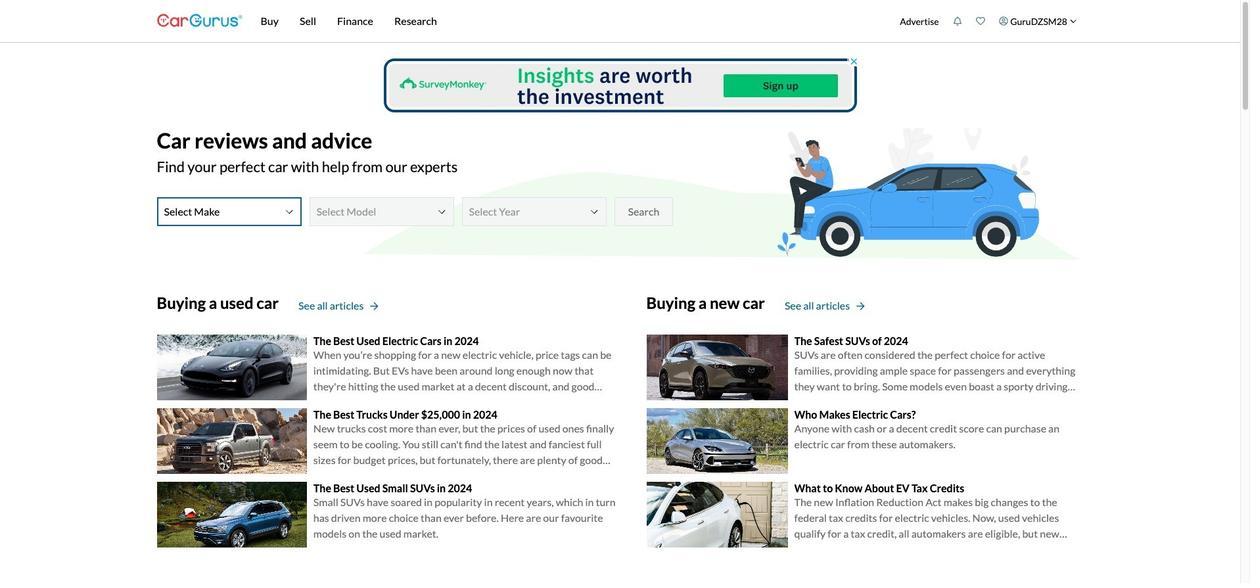 Task type: locate. For each thing, give the bounding box(es) containing it.
arrow right image
[[370, 302, 378, 311], [857, 302, 865, 311]]

0 horizontal spatial menu item
[[893, 3, 946, 39]]

menu
[[893, 3, 1084, 39]]

menu item
[[893, 3, 946, 39], [992, 3, 1084, 39]]

the best used electric cars in 2024 image
[[157, 334, 307, 400]]

arrow right image for the best used electric cars in 2024 image
[[370, 302, 378, 311]]

2 arrow right image from the left
[[857, 302, 865, 311]]

saved cars image
[[976, 16, 985, 26]]

what to know about ev tax credits image
[[647, 482, 788, 548]]

menu item left open notifications icon
[[893, 3, 946, 39]]

menu item right the saved cars image
[[992, 3, 1084, 39]]

2 menu item from the left
[[992, 3, 1084, 39]]

the safest suvs of 2024 image
[[647, 334, 788, 400]]

1 horizontal spatial menu item
[[992, 3, 1084, 39]]

chevron down image
[[1070, 18, 1077, 24]]

1 arrow right image from the left
[[370, 302, 378, 311]]

1 horizontal spatial arrow right image
[[857, 302, 865, 311]]

menu bar
[[242, 0, 893, 42]]

who makes electric cars? image
[[647, 408, 788, 474]]

0 horizontal spatial arrow right image
[[370, 302, 378, 311]]

advertisement element
[[381, 56, 860, 115]]



Task type: describe. For each thing, give the bounding box(es) containing it.
open notifications image
[[953, 16, 962, 26]]

the best trucks under $25,000 in 2024 image
[[157, 408, 307, 474]]

user icon image
[[999, 16, 1008, 26]]

arrow right image for the safest suvs of 2024 "image"
[[857, 302, 865, 311]]

the best used small suvs in 2024 image
[[157, 482, 307, 548]]

1 menu item from the left
[[893, 3, 946, 39]]



Task type: vqa. For each thing, say whether or not it's contained in the screenshot.
2nd menu item from left
yes



